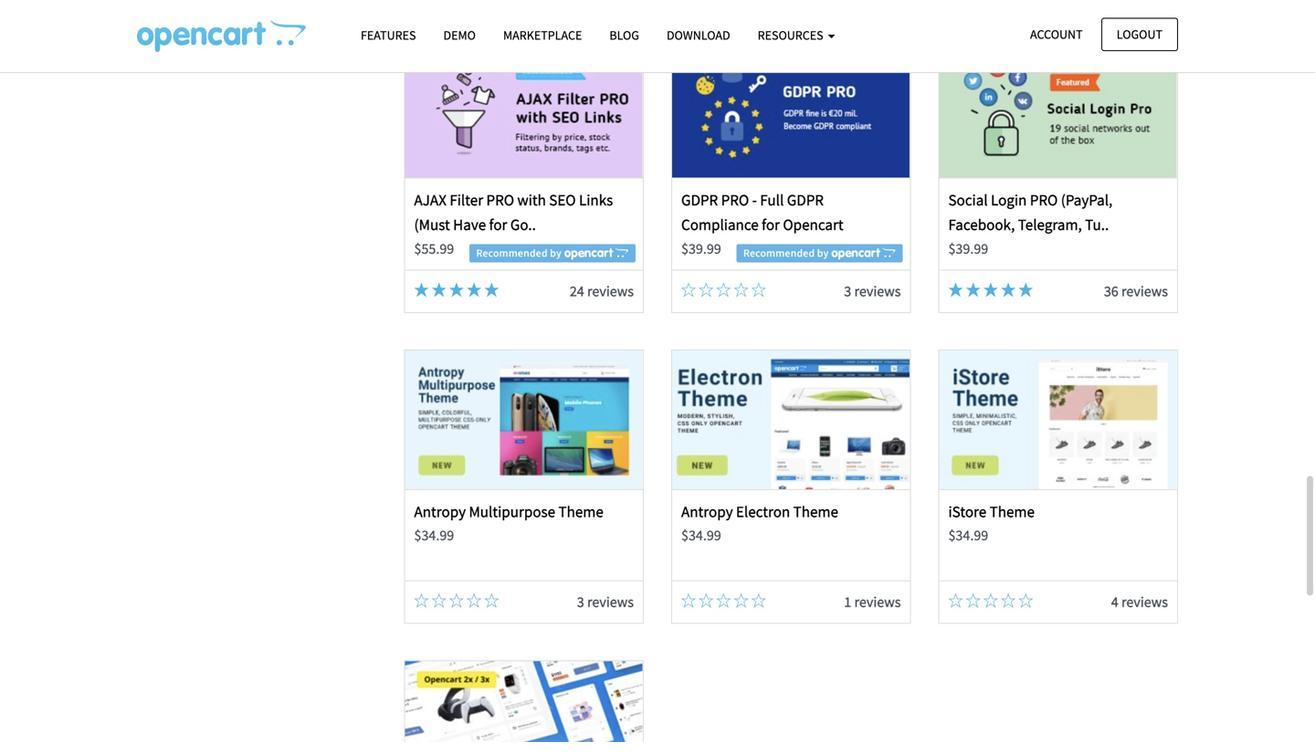 Task type: locate. For each thing, give the bounding box(es) containing it.
theme right istore
[[990, 502, 1035, 521]]

3 $34.99 from the left
[[948, 527, 988, 545]]

facebook,
[[948, 215, 1015, 234]]

antropy
[[414, 502, 466, 521], [681, 502, 733, 521]]

$39.99 inside social login pro (paypal, facebook, telegram, tu.. $39.99
[[948, 240, 988, 258]]

2 antropy from the left
[[681, 502, 733, 521]]

pro up telegram,
[[1030, 190, 1058, 209]]

2 for from the left
[[762, 215, 780, 234]]

0 horizontal spatial $34.99
[[414, 527, 454, 545]]

gdpr
[[681, 190, 718, 209], [787, 190, 824, 209]]

antropy multipurpose theme link
[[414, 502, 603, 521]]

0 horizontal spatial theme
[[558, 502, 603, 521]]

theme for antropy multipurpose theme
[[558, 502, 603, 521]]

$34.99 inside antropy electron theme $34.99
[[681, 527, 721, 545]]

1 vertical spatial 3 reviews
[[577, 593, 634, 611]]

pro inside social login pro (paypal, facebook, telegram, tu.. $39.99
[[1030, 190, 1058, 209]]

istore theme $34.99
[[948, 502, 1035, 545]]

pro for have
[[486, 190, 514, 209]]

antropy left electron
[[681, 502, 733, 521]]

3 star light image from the left
[[467, 283, 481, 297]]

theme inside antropy electron theme $34.99
[[793, 502, 838, 521]]

1 for from the left
[[489, 215, 507, 234]]

reviews for antropy electron theme
[[854, 593, 901, 611]]

$39.99 down facebook,
[[948, 240, 988, 258]]

pro
[[486, 190, 514, 209], [721, 190, 749, 209], [1030, 190, 1058, 209]]

for inside gdpr pro - full gdpr compliance for opencart $39.99
[[762, 215, 780, 234]]

resources link
[[744, 19, 849, 51]]

1 vertical spatial 3
[[577, 593, 584, 611]]

0 horizontal spatial antropy
[[414, 502, 466, 521]]

$55.99
[[414, 240, 454, 258]]

theme right electron
[[793, 502, 838, 521]]

0 horizontal spatial gdpr
[[681, 190, 718, 209]]

links
[[579, 190, 613, 209]]

social
[[948, 190, 988, 209]]

star light o image
[[681, 283, 696, 297], [751, 283, 766, 297], [414, 594, 429, 608], [432, 594, 446, 608], [449, 594, 464, 608], [467, 594, 481, 608], [484, 594, 499, 608], [681, 594, 696, 608], [966, 594, 980, 608], [983, 594, 998, 608], [1018, 594, 1033, 608]]

features
[[361, 27, 416, 43]]

1 horizontal spatial $34.99
[[681, 527, 721, 545]]

0 horizontal spatial for
[[489, 215, 507, 234]]

theme inside istore theme $34.99
[[990, 502, 1035, 521]]

pro left '-'
[[721, 190, 749, 209]]

logout link
[[1101, 18, 1178, 51]]

for
[[489, 215, 507, 234], [762, 215, 780, 234]]

2 $34.99 from the left
[[681, 527, 721, 545]]

$34.99 down antropy multipurpose theme link
[[414, 527, 454, 545]]

$34.99 inside antropy multipurpose theme $34.99
[[414, 527, 454, 545]]

6 star light image from the left
[[1001, 283, 1016, 297]]

account link
[[1015, 18, 1098, 51]]

istore
[[948, 502, 986, 521]]

0 horizontal spatial $39.99
[[681, 240, 721, 258]]

0 horizontal spatial 3
[[577, 593, 584, 611]]

download link
[[653, 19, 744, 51]]

2 pro from the left
[[721, 190, 749, 209]]

reviews
[[587, 282, 634, 300], [854, 282, 901, 300], [1121, 282, 1168, 300], [587, 593, 634, 611], [854, 593, 901, 611], [1121, 593, 1168, 611]]

theme for antropy electron theme
[[793, 502, 838, 521]]

3 pro from the left
[[1030, 190, 1058, 209]]

3
[[844, 282, 851, 300], [577, 593, 584, 611]]

theme right the multipurpose at left bottom
[[558, 502, 603, 521]]

3 reviews
[[844, 282, 901, 300], [577, 593, 634, 611]]

gdpr up opencart
[[787, 190, 824, 209]]

$34.99 inside istore theme $34.99
[[948, 527, 988, 545]]

1 horizontal spatial theme
[[793, 502, 838, 521]]

for down "full"
[[762, 215, 780, 234]]

1 antropy from the left
[[414, 502, 466, 521]]

gdpr up compliance
[[681, 190, 718, 209]]

pro inside ajax filter pro with seo links (must have for go.. $55.99
[[486, 190, 514, 209]]

1 horizontal spatial antropy
[[681, 502, 733, 521]]

1 theme from the left
[[558, 502, 603, 521]]

0 vertical spatial 3 reviews
[[844, 282, 901, 300]]

theme
[[558, 502, 603, 521], [793, 502, 838, 521], [990, 502, 1035, 521]]

1 star light image from the left
[[414, 283, 429, 297]]

star light image
[[432, 283, 446, 297], [449, 283, 464, 297], [467, 283, 481, 297], [1018, 283, 1033, 297]]

3 for gdpr pro - full gdpr compliance for opencart
[[844, 282, 851, 300]]

$34.99 down istore
[[948, 527, 988, 545]]

$34.99
[[414, 527, 454, 545], [681, 527, 721, 545], [948, 527, 988, 545]]

$34.99 down antropy electron theme link
[[681, 527, 721, 545]]

$39.99
[[681, 240, 721, 258], [948, 240, 988, 258]]

pro left with
[[486, 190, 514, 209]]

1 horizontal spatial pro
[[721, 190, 749, 209]]

(must
[[414, 215, 450, 234]]

2 theme from the left
[[793, 502, 838, 521]]

pro for $39.99
[[1030, 190, 1058, 209]]

2 horizontal spatial pro
[[1030, 190, 1058, 209]]

antropy multipurpose theme image
[[405, 351, 643, 489]]

blog
[[609, 27, 639, 43]]

2 $39.99 from the left
[[948, 240, 988, 258]]

reviews for antropy multipurpose theme
[[587, 593, 634, 611]]

marketplace
[[503, 27, 582, 43]]

account
[[1030, 26, 1083, 42]]

5 star light image from the left
[[983, 283, 998, 297]]

0 horizontal spatial pro
[[486, 190, 514, 209]]

2 horizontal spatial theme
[[990, 502, 1035, 521]]

-
[[752, 190, 757, 209]]

1 horizontal spatial 3
[[844, 282, 851, 300]]

1 horizontal spatial for
[[762, 215, 780, 234]]

antropy inside antropy electron theme $34.99
[[681, 502, 733, 521]]

$34.99 for antropy electron theme
[[681, 527, 721, 545]]

1 horizontal spatial gdpr
[[787, 190, 824, 209]]

features link
[[347, 19, 430, 51]]

1 $34.99 from the left
[[414, 527, 454, 545]]

2 horizontal spatial $34.99
[[948, 527, 988, 545]]

marketplace link
[[489, 19, 596, 51]]

36
[[1104, 282, 1118, 300]]

theme inside antropy multipurpose theme $34.99
[[558, 502, 603, 521]]

4 star light image from the left
[[966, 283, 980, 297]]

$39.99 down compliance
[[681, 240, 721, 258]]

4
[[1111, 593, 1118, 611]]

1 horizontal spatial $39.99
[[948, 240, 988, 258]]

star light o image
[[699, 283, 713, 297], [716, 283, 731, 297], [734, 283, 748, 297], [699, 594, 713, 608], [716, 594, 731, 608], [734, 594, 748, 608], [751, 594, 766, 608], [948, 594, 963, 608], [1001, 594, 1016, 608]]

3 theme from the left
[[990, 502, 1035, 521]]

star light image
[[414, 283, 429, 297], [484, 283, 499, 297], [948, 283, 963, 297], [966, 283, 980, 297], [983, 283, 998, 297], [1001, 283, 1016, 297]]

24 reviews
[[570, 282, 634, 300]]

0 vertical spatial 3
[[844, 282, 851, 300]]

antropy inside antropy multipurpose theme $34.99
[[414, 502, 466, 521]]

electron
[[736, 502, 790, 521]]

2 gdpr from the left
[[787, 190, 824, 209]]

0 horizontal spatial 3 reviews
[[577, 593, 634, 611]]

for left the go..
[[489, 215, 507, 234]]

1 pro from the left
[[486, 190, 514, 209]]

1 $39.99 from the left
[[681, 240, 721, 258]]

1 horizontal spatial 3 reviews
[[844, 282, 901, 300]]

antropy left the multipurpose at left bottom
[[414, 502, 466, 521]]



Task type: describe. For each thing, give the bounding box(es) containing it.
reviews for ajax filter pro with seo links (must have for go..
[[587, 282, 634, 300]]

$39.99 inside gdpr pro - full gdpr compliance for opencart $39.99
[[681, 240, 721, 258]]

gdpr pro - full gdpr compliance for opencart image
[[672, 39, 910, 178]]

ajax filter pro with seo links (must have for go.. $55.99
[[414, 190, 613, 258]]

social login pro (paypal, facebook, telegram, tu.. $39.99
[[948, 190, 1113, 258]]

2 star light image from the left
[[484, 283, 499, 297]]

ajax filter pro with seo links (must have for go.. image
[[405, 39, 643, 178]]

1
[[844, 593, 851, 611]]

3 reviews for gdpr pro - full gdpr compliance for opencart
[[844, 282, 901, 300]]

1 gdpr from the left
[[681, 190, 718, 209]]

full
[[760, 190, 784, 209]]

reviews for istore theme
[[1121, 593, 1168, 611]]

logout
[[1117, 26, 1163, 42]]

36 reviews
[[1104, 282, 1168, 300]]

gdpr pro - full gdpr compliance for opencart link
[[681, 190, 843, 234]]

download
[[667, 27, 730, 43]]

(paypal,
[[1061, 190, 1113, 209]]

1 reviews
[[844, 593, 901, 611]]

resources
[[758, 27, 826, 43]]

istore theme image
[[939, 351, 1177, 489]]

24
[[570, 282, 584, 300]]

ajax
[[414, 190, 447, 209]]

filter
[[450, 190, 483, 209]]

gdpr pro - full gdpr compliance for opencart $39.99
[[681, 190, 843, 258]]

social login pro (paypal, facebook, telegram, tu.. image
[[939, 39, 1177, 178]]

antropy electron theme link
[[681, 502, 838, 521]]

opencart
[[783, 215, 843, 234]]

have
[[453, 215, 486, 234]]

tu..
[[1085, 215, 1109, 234]]

istore theme link
[[948, 502, 1035, 521]]

4 reviews
[[1111, 593, 1168, 611]]

4 star light image from the left
[[1018, 283, 1033, 297]]

antropy electron theme $34.99
[[681, 502, 838, 545]]

chameleon - responsive & multipurpose templa.. image
[[405, 662, 643, 742]]

3 star light image from the left
[[948, 283, 963, 297]]

pro inside gdpr pro - full gdpr compliance for opencart $39.99
[[721, 190, 749, 209]]

3 reviews for antropy multipurpose theme
[[577, 593, 634, 611]]

compliance
[[681, 215, 759, 234]]

3 for antropy multipurpose theme
[[577, 593, 584, 611]]

go..
[[510, 215, 536, 234]]

telegram,
[[1018, 215, 1082, 234]]

2 star light image from the left
[[449, 283, 464, 297]]

seo
[[549, 190, 576, 209]]

blog link
[[596, 19, 653, 51]]

for inside ajax filter pro with seo links (must have for go.. $55.99
[[489, 215, 507, 234]]

antropy for antropy multipurpose theme
[[414, 502, 466, 521]]

antropy electron theme image
[[672, 351, 910, 489]]

login
[[991, 190, 1027, 209]]

antropy multipurpose theme $34.99
[[414, 502, 603, 545]]

reviews for social login pro (paypal, facebook, telegram, tu..
[[1121, 282, 1168, 300]]

demo link
[[430, 19, 489, 51]]

antropy for antropy electron theme
[[681, 502, 733, 521]]

demo
[[443, 27, 476, 43]]

opencart extensions image
[[137, 19, 306, 52]]

multipurpose
[[469, 502, 555, 521]]

ajax filter pro with seo links (must have for go.. link
[[414, 190, 613, 234]]

1 star light image from the left
[[432, 283, 446, 297]]

$34.99 for antropy multipurpose theme
[[414, 527, 454, 545]]

reviews for gdpr pro - full gdpr compliance for opencart
[[854, 282, 901, 300]]

social login pro (paypal, facebook, telegram, tu.. link
[[948, 190, 1113, 234]]

with
[[517, 190, 546, 209]]



Task type: vqa. For each thing, say whether or not it's contained in the screenshot.
Paypal Blog IMAGE
no



